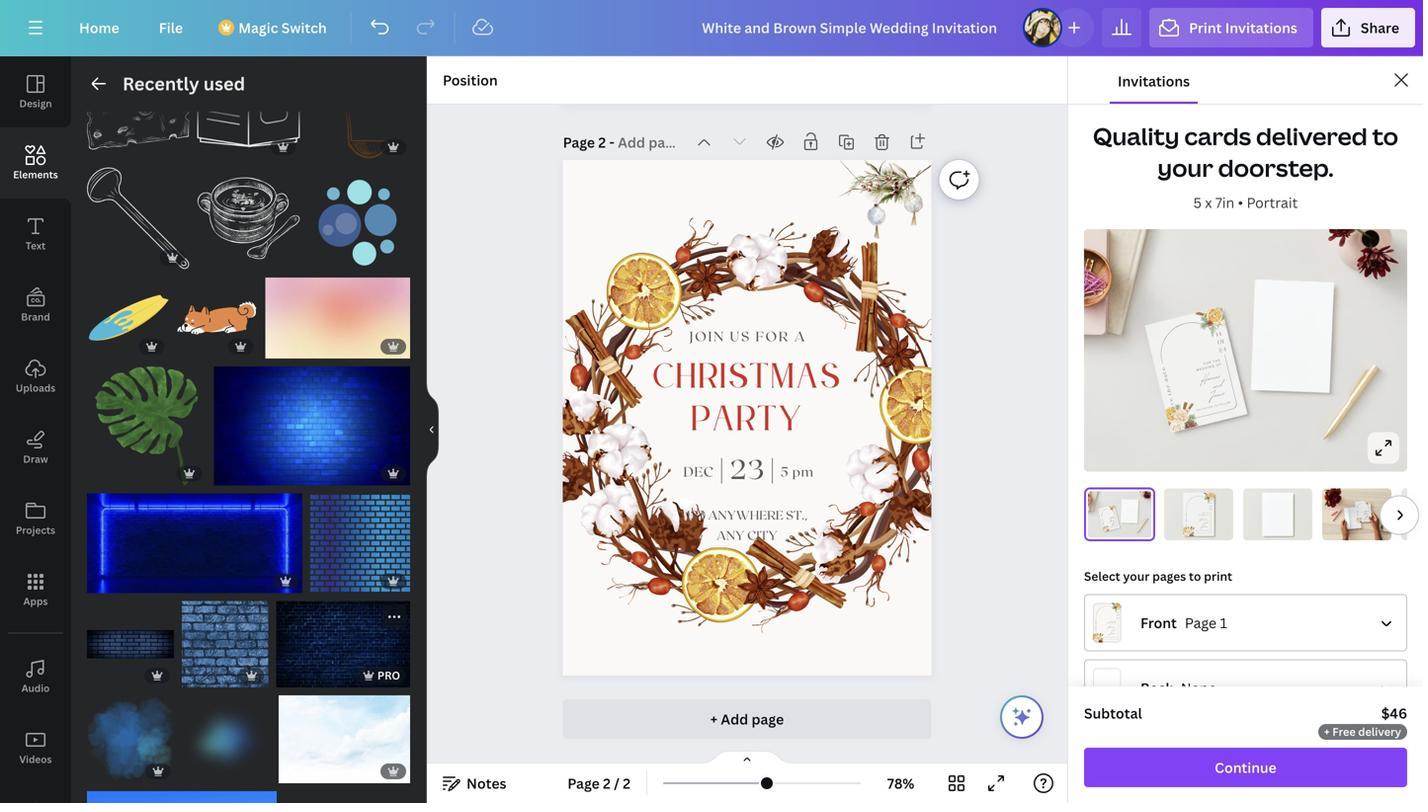 Task type: vqa. For each thing, say whether or not it's contained in the screenshot.
"Try"
no



Task type: describe. For each thing, give the bounding box(es) containing it.
quality
[[1093, 120, 1180, 152]]

surfing board isometric 3d icon image
[[87, 278, 168, 359]]

to left the display preview 5 of the design image
[[1366, 519, 1367, 520]]

to inside quality cards delivered to your doorstep. 5 x 7in • portrait
[[1373, 120, 1399, 152]]

wedding up 'select'
[[1109, 518, 1114, 520]]

notes button
[[435, 768, 514, 800]]

+ add page
[[710, 710, 784, 729]]

pro group
[[276, 601, 410, 688]]

date inside 14 01 24 save the date
[[1185, 511, 1188, 517]]

14 01 24
[[1215, 329, 1228, 355]]

jamie right save the date
[[1209, 386, 1227, 404]]

date up 'select'
[[1102, 518, 1104, 522]]

text button
[[0, 199, 71, 270]]

projects
[[16, 524, 55, 537]]

save up 'select'
[[1103, 525, 1105, 529]]

subtotal
[[1084, 704, 1142, 723]]

of up invitation to follow harumi and jamie
[[1207, 514, 1209, 516]]

home link
[[63, 8, 135, 47]]

+ free delivery
[[1325, 725, 1402, 739]]

of down 14 01 24
[[1216, 362, 1222, 368]]

invitation to follow
[[1197, 401, 1231, 412]]

brand button
[[0, 270, 71, 341]]

pages
[[1153, 568, 1186, 584]]

select your pages to print element
[[1084, 594, 1408, 717]]

+ for + add page
[[710, 710, 718, 729]]

cards
[[1185, 120, 1252, 152]]

123 anywhere st., any city
[[687, 508, 808, 543]]

123
[[687, 508, 706, 522]]

for up invitation to follow harumi and jamie
[[1203, 513, 1206, 514]]

harumi up 'select'
[[1110, 519, 1115, 523]]

blue brick wall image
[[87, 601, 174, 688]]

design
[[19, 97, 52, 110]]

share button
[[1322, 8, 1416, 47]]

pink gradient background image
[[265, 278, 410, 359]]

14 up 'select'
[[1113, 510, 1115, 512]]

any
[[717, 528, 745, 543]]

christmas
[[654, 351, 842, 407]]

hide image
[[426, 383, 439, 477]]

audio
[[21, 682, 50, 695]]

uploads button
[[0, 341, 71, 412]]

save inside 14 01 24 save the date
[[1185, 523, 1188, 530]]

+ add page button
[[563, 700, 932, 739]]

front
[[1141, 614, 1177, 632]]

78% button
[[869, 768, 933, 800]]

/
[[614, 775, 620, 793]]

draw button
[[0, 412, 71, 483]]

24 inside 14 01 24
[[1218, 345, 1228, 355]]

select your pages to print
[[1084, 568, 1233, 584]]

page for page 2 / 2
[[568, 775, 600, 793]]

blurred gradient shape image
[[183, 696, 271, 784]]

for left the display preview 5 of the design image
[[1365, 511, 1367, 512]]

magic switch
[[238, 18, 327, 37]]

apps
[[23, 595, 48, 608]]

•
[[1238, 193, 1244, 212]]

none
[[1181, 679, 1217, 698]]

invitation inside invitation to follow
[[1197, 405, 1214, 412]]

free
[[1333, 725, 1356, 739]]

position
[[443, 71, 498, 89]]

select
[[1084, 568, 1121, 584]]

the inside 14 01 24 save the date
[[1185, 518, 1188, 522]]

wedding left the display preview 5 of the design image
[[1364, 511, 1368, 512]]

sky, clear sky, sky cloud, soft sky background image
[[279, 696, 410, 784]]

shiba inu illustration image
[[176, 278, 258, 359]]

uploads
[[16, 382, 56, 395]]

for left a
[[756, 328, 790, 344]]

to inside invitation to follow
[[1214, 404, 1219, 408]]

city
[[748, 528, 778, 543]]

used
[[204, 72, 245, 96]]

share
[[1361, 18, 1400, 37]]

pm
[[793, 463, 814, 480]]

print invitations
[[1189, 18, 1298, 37]]

recently
[[123, 72, 199, 96]]

main menu bar
[[0, 0, 1423, 56]]

follow up 'select'
[[1114, 526, 1117, 527]]

for up 'select'
[[1111, 517, 1113, 518]]

front page 1
[[1141, 614, 1228, 632]]

print invitations button
[[1150, 8, 1314, 47]]

videos
[[19, 753, 52, 767]]

7in
[[1216, 193, 1235, 212]]

1 vertical spatial 5
[[781, 463, 789, 480]]

Page title text field
[[618, 132, 683, 152]]

a
[[794, 328, 807, 344]]

show pages image
[[700, 750, 795, 766]]

us
[[730, 328, 751, 344]]

elements button
[[0, 128, 71, 199]]

$46
[[1382, 704, 1408, 723]]

invitation inside invitation to follow harumi and jamie
[[1195, 530, 1202, 531]]

wedding up and jamie
[[1196, 364, 1216, 372]]

jamie up 'select'
[[1112, 522, 1116, 526]]

canva assistant image
[[1010, 706, 1034, 730]]

0 horizontal spatial 14 01 24 save the date for the wedding of invitation to follow harumi and jamie
[[1102, 510, 1117, 529]]

wedding up invitation to follow harumi and jamie
[[1199, 514, 1207, 516]]

and inside invitation to follow harumi and jamie
[[1204, 520, 1208, 526]]

jamie left the display preview 5 of the design image
[[1366, 516, 1369, 519]]

doorstep.
[[1218, 152, 1334, 184]]

apps button
[[0, 555, 71, 626]]

continue
[[1215, 759, 1277, 777]]

brand
[[21, 310, 50, 324]]

back none
[[1141, 679, 1217, 698]]

magic switch button
[[207, 8, 343, 47]]

invitation left the display preview 5 of the design image
[[1363, 519, 1366, 520]]

home
[[79, 18, 119, 37]]

portrait
[[1247, 193, 1298, 212]]

print
[[1189, 18, 1222, 37]]

follow left the display preview 5 of the design image
[[1367, 519, 1370, 520]]

st.,
[[786, 508, 808, 522]]

save the date
[[1160, 366, 1178, 414]]

23
[[730, 452, 766, 485]]

videos button
[[0, 713, 71, 784]]

pro
[[378, 668, 400, 683]]



Task type: locate. For each thing, give the bounding box(es) containing it.
+ left free on the right
[[1325, 725, 1330, 739]]

5 inside quality cards delivered to your doorstep. 5 x 7in • portrait
[[1194, 193, 1202, 212]]

jamie
[[1209, 386, 1227, 404], [1366, 516, 1369, 519], [1112, 522, 1116, 526], [1202, 524, 1208, 530]]

2 for /
[[603, 775, 611, 793]]

page inside button
[[568, 775, 600, 793]]

page for page 2 -
[[563, 133, 595, 152]]

invitation down 14 01 24 save the date
[[1195, 530, 1202, 531]]

save left invitation to follow
[[1168, 397, 1178, 414]]

blue, brick wall image
[[214, 367, 410, 486]]

for
[[756, 328, 790, 344], [1204, 360, 1212, 366], [1365, 511, 1367, 512], [1203, 513, 1206, 514], [1111, 517, 1113, 518]]

page left / in the left bottom of the page
[[568, 775, 600, 793]]

-
[[609, 133, 615, 152]]

follow
[[1219, 401, 1231, 407], [1367, 519, 1370, 520], [1114, 526, 1117, 527], [1205, 530, 1209, 531]]

x
[[1205, 193, 1212, 212]]

blue gradient brick wall image
[[311, 494, 410, 594]]

+ left add in the bottom right of the page
[[710, 710, 718, 729]]

to inside invitation to follow harumi and jamie
[[1203, 530, 1204, 531]]

magic
[[238, 18, 278, 37]]

date
[[1160, 366, 1170, 383], [1357, 510, 1359, 513], [1185, 511, 1188, 517], [1102, 518, 1104, 522]]

to up 'select'
[[1113, 526, 1114, 527]]

the inside save the date
[[1164, 383, 1174, 396]]

and up invitation to follow
[[1212, 377, 1225, 394]]

monstera leaf watercolor image
[[87, 367, 206, 486]]

brick wall with blue neon light image
[[87, 494, 303, 594]]

5 pm
[[781, 463, 814, 480]]

0 horizontal spatial +
[[710, 710, 718, 729]]

and inside and jamie
[[1212, 377, 1225, 394]]

to right delivered
[[1373, 120, 1399, 152]]

join us for a
[[689, 328, 807, 344]]

and jamie
[[1209, 377, 1227, 404]]

date left the display preview 5 of the design image
[[1357, 510, 1359, 513]]

0 horizontal spatial your
[[1123, 568, 1150, 584]]

projects button
[[0, 483, 71, 555]]

1 vertical spatial for the wedding of
[[1199, 513, 1209, 516]]

dec
[[684, 463, 714, 480]]

harumi up print
[[1200, 517, 1208, 523]]

audio button
[[0, 642, 71, 713]]

01 left the display preview 5 of the design image
[[1369, 507, 1370, 508]]

5 left pm
[[781, 463, 789, 480]]

+
[[710, 710, 718, 729], [1325, 725, 1330, 739]]

14 up and jamie
[[1215, 329, 1223, 339]]

draw
[[23, 453, 48, 466]]

recently used
[[123, 72, 245, 96]]

anywhere
[[708, 508, 784, 522]]

01 left display preview 3 of the design image
[[1210, 505, 1212, 508]]

01 inside 14 01 24 save the date
[[1210, 505, 1212, 508]]

and left the display preview 5 of the design image
[[1366, 514, 1369, 517]]

14 01 24 save the date
[[1185, 502, 1213, 530]]

1 horizontal spatial 14 01 24 save the date for the wedding of invitation to follow harumi and jamie
[[1357, 505, 1370, 520]]

1 horizontal spatial 5
[[1194, 193, 1202, 212]]

78%
[[888, 775, 915, 793]]

1 vertical spatial page
[[1185, 614, 1217, 632]]

1 horizontal spatial +
[[1325, 725, 1330, 739]]

save inside save the date
[[1168, 397, 1178, 414]]

14 left the display preview 5 of the design image
[[1369, 505, 1370, 507]]

1 horizontal spatial invitations
[[1226, 18, 1298, 37]]

follow right save the date
[[1219, 401, 1231, 407]]

switch
[[282, 18, 327, 37]]

follow inside invitation to follow harumi and jamie
[[1205, 530, 1209, 531]]

to left print
[[1189, 568, 1201, 584]]

invitations inside dropdown button
[[1226, 18, 1298, 37]]

wedding
[[1196, 364, 1216, 372], [1364, 511, 1368, 512], [1199, 514, 1207, 516], [1109, 518, 1114, 520]]

jamie inside invitation to follow harumi and jamie
[[1202, 524, 1208, 530]]

invitations inside button
[[1118, 72, 1190, 90]]

blue brick background image
[[182, 601, 269, 688]]

blue sky image
[[87, 792, 277, 804]]

and up print
[[1204, 520, 1208, 526]]

notes
[[467, 775, 507, 793]]

0 horizontal spatial 5
[[781, 463, 789, 480]]

24 inside 14 01 24 save the date
[[1209, 508, 1213, 512]]

24 up 'select'
[[1114, 514, 1116, 516]]

1 vertical spatial your
[[1123, 568, 1150, 584]]

14 inside 14 01 24
[[1215, 329, 1223, 339]]

0 vertical spatial for the wedding of
[[1196, 358, 1222, 372]]

page left '1'
[[1185, 614, 1217, 632]]

and up 'select'
[[1113, 521, 1115, 524]]

01 inside 14 01 24
[[1217, 337, 1225, 347]]

+ inside button
[[710, 710, 718, 729]]

invitation to follow harumi and jamie
[[1195, 517, 1209, 531]]

display preview 5 of the design image
[[1402, 489, 1423, 540]]

24 up print
[[1209, 508, 1213, 512]]

invitations
[[1226, 18, 1298, 37], [1118, 72, 1190, 90]]

display preview 3 of the design image
[[1244, 489, 1313, 540]]

file button
[[143, 8, 199, 47]]

laddle icon image
[[308, 57, 410, 159]]

0 horizontal spatial invitations
[[1118, 72, 1190, 90]]

5 left x
[[1194, 193, 1202, 212]]

2 left / in the left bottom of the page
[[603, 775, 611, 793]]

harumi inside invitation to follow harumi and jamie
[[1200, 517, 1208, 523]]

page
[[752, 710, 784, 729]]

1 vertical spatial invitations
[[1118, 72, 1190, 90]]

24
[[1218, 345, 1228, 355], [1209, 508, 1213, 512], [1369, 508, 1370, 510], [1114, 514, 1116, 516]]

party
[[692, 394, 804, 449]]

page 2 -
[[563, 133, 618, 152]]

Design title text field
[[686, 8, 1015, 47]]

page 2 / 2
[[568, 775, 631, 793]]

cooking utensil image
[[87, 167, 189, 270]]

for the wedding of
[[1196, 358, 1222, 372], [1199, 513, 1209, 516]]

join
[[689, 328, 726, 344]]

delivered
[[1256, 120, 1368, 152]]

2 vertical spatial page
[[568, 775, 600, 793]]

position button
[[435, 64, 506, 96]]

14 01 24 save the date for the wedding of invitation to follow harumi and jamie left the display preview 5 of the design image
[[1357, 505, 1370, 520]]

page
[[563, 133, 595, 152], [1185, 614, 1217, 632], [568, 775, 600, 793]]

to down and jamie
[[1214, 404, 1219, 408]]

of up 'select'
[[1114, 517, 1115, 518]]

2 right / in the left bottom of the page
[[623, 775, 631, 793]]

elements
[[13, 168, 58, 181]]

quality cards delivered to your doorstep. 5 x 7in • portrait
[[1093, 120, 1399, 212]]

the
[[1213, 358, 1221, 364], [1164, 383, 1174, 396], [1367, 511, 1369, 511], [1206, 513, 1209, 514], [1357, 514, 1359, 516], [1113, 516, 1115, 518], [1185, 518, 1188, 522], [1103, 522, 1105, 525]]

date inside save the date
[[1160, 366, 1170, 383]]

page 2 / 2 button
[[560, 768, 639, 800]]

file
[[159, 18, 183, 37]]

add
[[721, 710, 748, 729]]

page left -
[[563, 133, 595, 152]]

for up and jamie
[[1204, 360, 1212, 366]]

harumi left the display preview 5 of the design image
[[1364, 512, 1368, 516]]

2
[[598, 133, 606, 152], [603, 775, 611, 793], [623, 775, 631, 793]]

2 left -
[[598, 133, 606, 152]]

0 vertical spatial invitations
[[1226, 18, 1298, 37]]

0 vertical spatial your
[[1158, 152, 1214, 184]]

1
[[1220, 614, 1228, 632]]

text
[[26, 239, 46, 253]]

0 vertical spatial 5
[[1194, 193, 1202, 212]]

14
[[1215, 329, 1223, 339], [1210, 502, 1212, 505], [1369, 505, 1370, 507], [1113, 510, 1115, 512]]

01 up and jamie
[[1217, 337, 1225, 347]]

for the wedding of up invitation to follow harumi and jamie
[[1199, 513, 1209, 516]]

0 vertical spatial page
[[563, 133, 595, 152]]

14 01 24 save the date for the wedding of invitation to follow harumi and jamie up 'select'
[[1102, 510, 1117, 529]]

invitations right print on the right of the page
[[1226, 18, 1298, 37]]

invitation up 'select'
[[1109, 527, 1113, 528]]

dark blue brick wall grunge texture background. image
[[276, 601, 410, 688]]

01
[[1217, 337, 1225, 347], [1210, 505, 1212, 508], [1369, 507, 1370, 508], [1114, 512, 1116, 514]]

to down 14 01 24 save the date
[[1203, 530, 1204, 531]]

back
[[1141, 679, 1173, 698]]

14 inside 14 01 24 save the date
[[1210, 502, 1212, 505]]

14 left display preview 3 of the design image
[[1210, 502, 1212, 505]]

save left invitation to follow harumi and jamie
[[1185, 523, 1188, 530]]

side panel tab list
[[0, 56, 71, 804]]

01 up 'select'
[[1114, 512, 1116, 514]]

2 for -
[[598, 133, 606, 152]]

your inside quality cards delivered to your doorstep. 5 x 7in • portrait
[[1158, 152, 1214, 184]]

follow inside invitation to follow
[[1219, 401, 1231, 407]]

design button
[[0, 56, 71, 128]]

your left pages
[[1123, 568, 1150, 584]]

save left the display preview 5 of the design image
[[1358, 516, 1359, 520]]

to
[[1373, 120, 1399, 152], [1214, 404, 1219, 408], [1366, 519, 1367, 520], [1113, 526, 1114, 527], [1203, 530, 1204, 531], [1189, 568, 1201, 584]]

24 left the display preview 5 of the design image
[[1369, 508, 1370, 510]]

group
[[197, 57, 300, 159], [308, 57, 410, 159], [197, 155, 300, 270], [308, 155, 410, 270], [87, 167, 189, 270], [265, 266, 410, 359], [87, 278, 168, 359], [176, 278, 258, 359], [87, 355, 206, 486], [214, 355, 410, 486], [87, 482, 303, 594], [311, 482, 410, 594], [87, 590, 174, 688], [182, 590, 269, 688], [87, 684, 175, 784], [183, 684, 271, 784], [279, 684, 410, 784], [87, 780, 277, 804], [383, 780, 406, 804]]

invitation down and jamie
[[1197, 405, 1214, 412]]

continue button
[[1084, 748, 1408, 788]]

date left invitation to follow harumi and jamie
[[1185, 511, 1188, 517]]

invitations up quality at the right of page
[[1118, 72, 1190, 90]]

your up x
[[1158, 152, 1214, 184]]

of
[[1216, 362, 1222, 368], [1368, 511, 1369, 512], [1207, 514, 1209, 516], [1114, 517, 1115, 518]]

24 up and jamie
[[1218, 345, 1228, 355]]

follow down 14 01 24 save the date
[[1205, 530, 1209, 531]]

delivery
[[1359, 725, 1402, 739]]

+ for + free delivery
[[1325, 725, 1330, 739]]

jamie up print
[[1202, 524, 1208, 530]]

print
[[1204, 568, 1233, 584]]

5
[[1194, 193, 1202, 212], [781, 463, 789, 480]]

of left the display preview 5 of the design image
[[1368, 511, 1369, 512]]

for the wedding of down 14 01 24
[[1196, 358, 1222, 372]]

date left and jamie
[[1160, 366, 1170, 383]]

1 horizontal spatial your
[[1158, 152, 1214, 184]]

invitation
[[1197, 405, 1214, 412], [1363, 519, 1366, 520], [1109, 527, 1113, 528], [1195, 530, 1202, 531]]

invitations button
[[1110, 56, 1198, 104]]

harumi up invitation to follow
[[1200, 369, 1222, 388]]

water color blue image
[[87, 696, 175, 784]]



